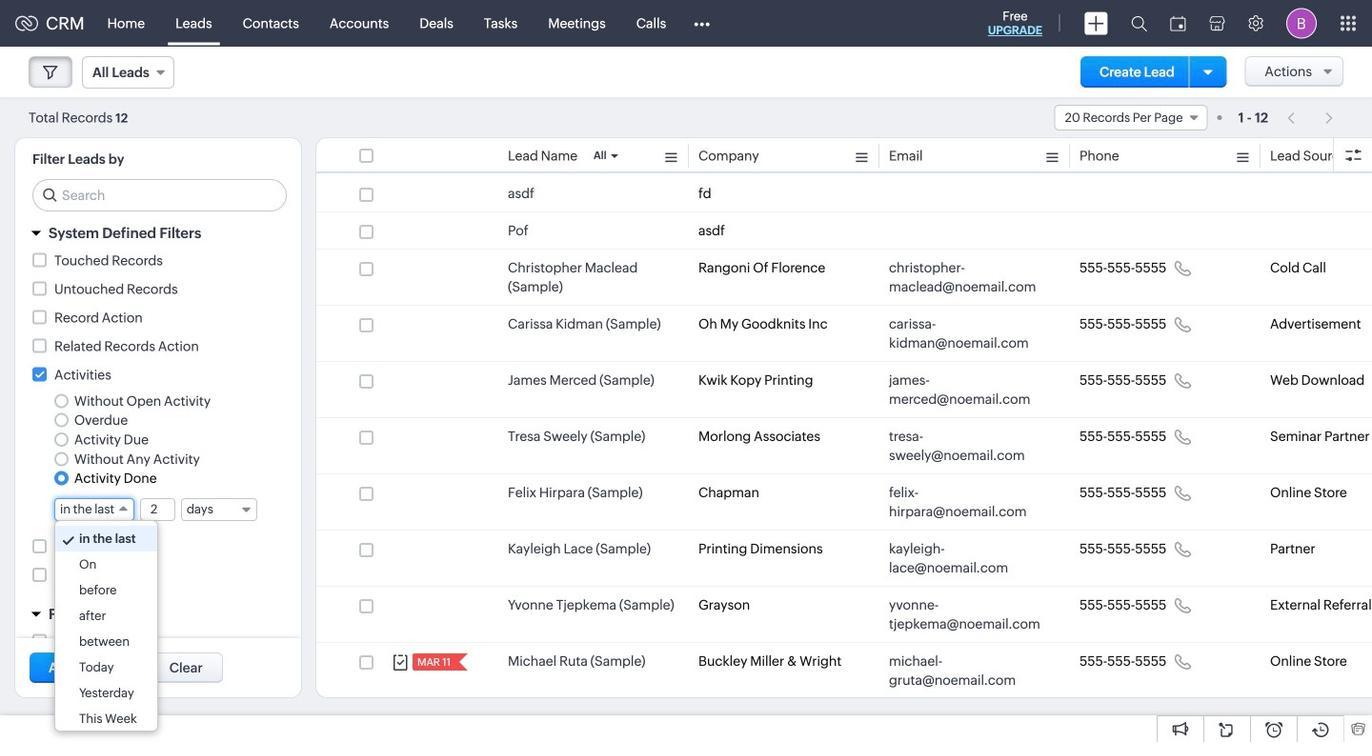 Task type: describe. For each thing, give the bounding box(es) containing it.
2 option from the top
[[55, 552, 157, 578]]

1 option from the top
[[55, 526, 157, 552]]

8 option from the top
[[55, 706, 157, 732]]



Task type: vqa. For each thing, say whether or not it's contained in the screenshot.
navigation
yes



Task type: locate. For each thing, give the bounding box(es) containing it.
4 option from the top
[[55, 604, 157, 629]]

3 option from the top
[[55, 578, 157, 604]]

None field
[[54, 499, 135, 522]]

Search text field
[[33, 180, 286, 211]]

6 option from the top
[[55, 655, 157, 681]]

row group
[[316, 175, 1373, 743]]

None text field
[[141, 500, 174, 521]]

7 option from the top
[[55, 681, 157, 706]]

5 option from the top
[[55, 629, 157, 655]]

option
[[55, 526, 157, 552], [55, 552, 157, 578], [55, 578, 157, 604], [55, 604, 157, 629], [55, 629, 157, 655], [55, 655, 157, 681], [55, 681, 157, 706], [55, 706, 157, 732]]

logo image
[[15, 16, 38, 31]]

navigation
[[1278, 104, 1344, 132]]

list box
[[55, 522, 157, 732]]



